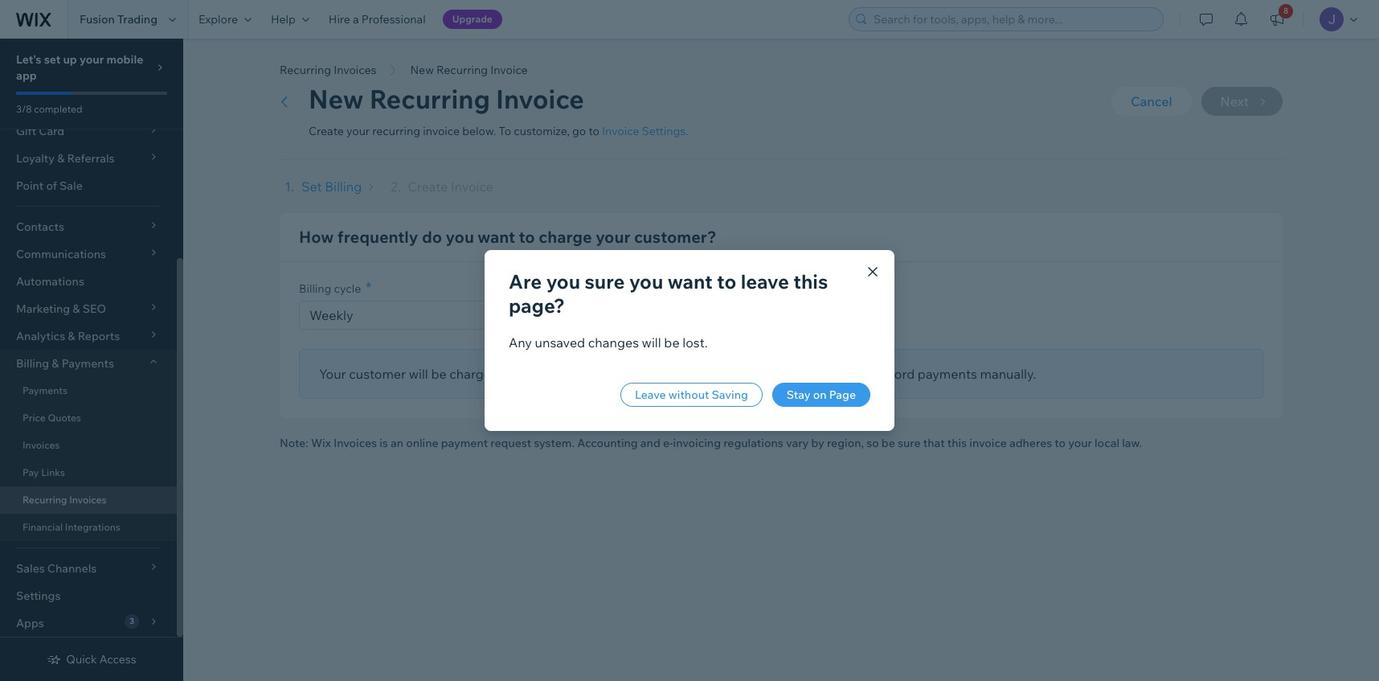 Task type: describe. For each thing, give the bounding box(es) containing it.
go
[[573, 124, 586, 138]]

automations link
[[0, 268, 177, 295]]

pay links link
[[0, 459, 177, 486]]

without
[[669, 388, 710, 402]]

&
[[52, 356, 59, 371]]

invoices down pay links "link"
[[69, 494, 107, 506]]

to right able
[[861, 366, 873, 382]]

you left won't
[[754, 366, 776, 382]]

cancel
[[1131, 93, 1173, 109]]

app
[[16, 68, 37, 83]]

leave without saving button
[[621, 383, 763, 407]]

Ends after field
[[551, 302, 749, 329]]

to
[[499, 124, 511, 138]]

billing & payments
[[16, 356, 114, 371]]

charged
[[450, 366, 499, 382]]

page?
[[509, 293, 565, 318]]

on
[[813, 388, 827, 402]]

customer
[[349, 366, 406, 382]]

invoices left is
[[334, 436, 377, 450]]

an
[[391, 436, 404, 450]]

customize,
[[514, 124, 570, 138]]

system.
[[534, 436, 575, 450]]

recurring invoices for recurring invoices link
[[23, 494, 107, 506]]

invoice up customize,
[[496, 83, 584, 115]]

your left recurring
[[347, 124, 370, 138]]

settings link
[[0, 582, 177, 609]]

manually.
[[981, 366, 1037, 382]]

let's
[[16, 52, 41, 67]]

payment,
[[678, 366, 734, 382]]

trading
[[117, 12, 158, 27]]

wix
[[311, 436, 331, 450]]

to left charge
[[519, 227, 535, 247]]

1 vertical spatial payments
[[23, 384, 68, 396]]

to right go
[[589, 124, 600, 138]]

record
[[876, 366, 915, 382]]

new recurring invoice inside button
[[410, 63, 528, 77]]

you right are
[[547, 269, 581, 293]]

cancel button
[[1112, 87, 1192, 116]]

stay on page
[[787, 388, 856, 402]]

2.
[[391, 179, 401, 195]]

leave without saving
[[635, 388, 748, 402]]

online
[[406, 436, 439, 450]]

be right region,
[[882, 436, 896, 450]]

you up ends after field
[[630, 269, 664, 293]]

professional
[[362, 12, 426, 27]]

able
[[832, 366, 858, 382]]

integrations
[[65, 521, 120, 533]]

quick access button
[[47, 652, 136, 667]]

payments inside 'dropdown button'
[[62, 356, 114, 371]]

leave
[[635, 388, 666, 402]]

your inside let's set up your mobile app
[[80, 52, 104, 67]]

settings.
[[642, 124, 689, 138]]

region,
[[827, 436, 864, 450]]

help button
[[261, 0, 319, 39]]

their
[[620, 366, 648, 382]]

0 vertical spatial will
[[642, 334, 662, 351]]

recurring
[[373, 124, 421, 138]]

do
[[422, 227, 442, 247]]

0 horizontal spatial create
[[309, 124, 344, 138]]

quotes
[[48, 412, 81, 424]]

new inside button
[[410, 63, 434, 77]]

1 vertical spatial new recurring invoice
[[309, 83, 584, 115]]

stay
[[787, 388, 811, 402]]

sure inside are you sure you want to leave this page?
[[585, 269, 625, 293]]

any
[[509, 334, 532, 351]]

1.
[[285, 179, 294, 195]]

and
[[641, 436, 661, 450]]

first
[[651, 366, 675, 382]]

automations
[[16, 274, 84, 289]]

want for leave
[[668, 269, 713, 293]]

cycle
[[334, 281, 361, 296]]

hire a professional
[[329, 12, 426, 27]]

be left "lost."
[[664, 334, 680, 351]]

upgrade button
[[443, 10, 502, 29]]

want for charge
[[478, 227, 515, 247]]

regulations
[[724, 436, 784, 450]]

upgrade
[[452, 13, 493, 25]]

billing for *
[[299, 281, 332, 296]]

links
[[41, 466, 65, 478]]

your
[[319, 366, 346, 382]]

1 vertical spatial invoice
[[970, 436, 1007, 450]]

1 vertical spatial this
[[948, 436, 967, 450]]

leave
[[741, 269, 790, 293]]

ends
[[545, 281, 571, 296]]

recurring invoices for 'recurring invoices' button
[[280, 63, 377, 77]]

page
[[830, 388, 856, 402]]

access
[[100, 652, 136, 667]]

how frequently do you want to charge your customer?
[[299, 227, 717, 247]]

invoice settings. link
[[602, 124, 689, 138]]

sale
[[60, 179, 83, 193]]

ends after *
[[545, 278, 609, 297]]

law.
[[1123, 436, 1143, 450]]

note:
[[280, 436, 309, 450]]



Task type: locate. For each thing, give the bounding box(es) containing it.
new recurring invoice
[[410, 63, 528, 77], [309, 83, 584, 115]]

1 horizontal spatial so
[[867, 436, 879, 450]]

this inside are you sure you want to leave this page?
[[794, 269, 828, 293]]

your left local
[[1069, 436, 1093, 450]]

price
[[23, 412, 46, 424]]

below.
[[462, 124, 496, 138]]

want inside are you sure you want to leave this page?
[[668, 269, 713, 293]]

0 vertical spatial this
[[794, 269, 828, 293]]

1 horizontal spatial create
[[408, 179, 448, 195]]

1 horizontal spatial recurring invoices
[[280, 63, 377, 77]]

* right ends
[[603, 278, 609, 297]]

0 vertical spatial new recurring invoice
[[410, 63, 528, 77]]

invoice left below.
[[423, 124, 460, 138]]

0 vertical spatial so
[[737, 366, 751, 382]]

pay
[[23, 466, 39, 478]]

are
[[509, 269, 542, 293]]

1 horizontal spatial sure
[[898, 436, 921, 450]]

1 vertical spatial so
[[867, 436, 879, 450]]

by
[[812, 436, 825, 450]]

1 horizontal spatial *
[[603, 278, 609, 297]]

charge
[[539, 227, 592, 247]]

recurring inside "sidebar" element
[[23, 494, 67, 506]]

1 horizontal spatial want
[[668, 269, 713, 293]]

billing left cycle
[[299, 281, 332, 296]]

1 * from the left
[[366, 278, 372, 297]]

hire
[[329, 12, 351, 27]]

unsaved
[[535, 334, 586, 351]]

create
[[309, 124, 344, 138], [408, 179, 448, 195]]

0 horizontal spatial want
[[478, 227, 515, 247]]

want down customer?
[[668, 269, 713, 293]]

1 vertical spatial will
[[409, 366, 428, 382]]

invoice right go
[[602, 124, 640, 138]]

new recurring invoice down upgrade button
[[410, 63, 528, 77]]

completed
[[34, 103, 82, 115]]

to inside are you sure you want to leave this page?
[[717, 269, 737, 293]]

point of sale
[[16, 179, 83, 193]]

payments
[[918, 366, 978, 382]]

saving
[[712, 388, 748, 402]]

any unsaved changes will be lost.
[[509, 334, 708, 351]]

billing & payments button
[[0, 350, 177, 377]]

financial integrations link
[[0, 514, 177, 541]]

new down 'recurring invoices' button
[[309, 83, 364, 115]]

0 horizontal spatial will
[[409, 366, 428, 382]]

0 vertical spatial recurring invoices
[[280, 63, 377, 77]]

invoicing
[[673, 436, 721, 450]]

3/8 completed
[[16, 103, 82, 115]]

1 vertical spatial new
[[309, 83, 364, 115]]

how
[[299, 227, 334, 247]]

Billing cycle field
[[305, 302, 503, 329]]

your right up
[[80, 52, 104, 67]]

invoices up pay links
[[23, 439, 60, 451]]

billing inside billing & payments 'dropdown button'
[[16, 356, 49, 371]]

recurring down upgrade button
[[437, 63, 488, 77]]

want up are
[[478, 227, 515, 247]]

recurring invoices down 'hire'
[[280, 63, 377, 77]]

0 horizontal spatial recurring invoices
[[23, 494, 107, 506]]

* right cycle
[[366, 278, 372, 297]]

1 vertical spatial after
[[589, 366, 617, 382]]

0 horizontal spatial invoice
[[423, 124, 460, 138]]

sure right ends
[[585, 269, 625, 293]]

hire a professional link
[[319, 0, 436, 39]]

after right ends
[[574, 281, 598, 296]]

0 vertical spatial payments
[[62, 356, 114, 371]]

recurring invoices link
[[0, 486, 177, 514]]

be up "stay on page"
[[814, 366, 830, 382]]

recurring invoices inside "sidebar" element
[[23, 494, 107, 506]]

so right region,
[[867, 436, 879, 450]]

this right that
[[948, 436, 967, 450]]

lost.
[[683, 334, 708, 351]]

your right charge
[[596, 227, 631, 247]]

so
[[737, 366, 751, 382], [867, 436, 879, 450]]

are you sure you want to leave this page?
[[509, 269, 828, 318]]

recurring invoices inside button
[[280, 63, 377, 77]]

billing for payments
[[16, 356, 49, 371]]

0 horizontal spatial sure
[[585, 269, 625, 293]]

quick access
[[66, 652, 136, 667]]

billing cycle *
[[299, 278, 372, 297]]

billing right set
[[325, 179, 362, 195]]

1 vertical spatial want
[[668, 269, 713, 293]]

fusion trading
[[80, 12, 158, 27]]

set
[[302, 179, 322, 195]]

0 vertical spatial billing
[[325, 179, 362, 195]]

2 * from the left
[[603, 278, 609, 297]]

let's set up your mobile app
[[16, 52, 143, 83]]

a
[[353, 12, 359, 27]]

0 vertical spatial create
[[309, 124, 344, 138]]

payment
[[441, 436, 488, 450]]

settings
[[16, 589, 61, 603]]

explore
[[199, 12, 238, 27]]

0 vertical spatial want
[[478, 227, 515, 247]]

invoice left adheres
[[970, 436, 1007, 450]]

1 vertical spatial sure
[[898, 436, 921, 450]]

invoice
[[423, 124, 460, 138], [970, 436, 1007, 450]]

so up saving at the bottom right
[[737, 366, 751, 382]]

want
[[478, 227, 515, 247], [668, 269, 713, 293]]

financial integrations
[[23, 521, 120, 533]]

e-
[[663, 436, 673, 450]]

price quotes
[[23, 412, 81, 424]]

billing left &
[[16, 356, 49, 371]]

be
[[664, 334, 680, 351], [431, 366, 447, 382], [814, 366, 830, 382], [882, 436, 896, 450]]

payments up price quotes
[[23, 384, 68, 396]]

0 horizontal spatial *
[[366, 278, 372, 297]]

be left charged
[[431, 366, 447, 382]]

0 vertical spatial sure
[[585, 269, 625, 293]]

1 horizontal spatial this
[[948, 436, 967, 450]]

1 vertical spatial create
[[408, 179, 448, 195]]

recurring down pay links
[[23, 494, 67, 506]]

2 vertical spatial billing
[[16, 356, 49, 371]]

to left the leave
[[717, 269, 737, 293]]

invoice inside button
[[491, 63, 528, 77]]

vary
[[786, 436, 809, 450]]

fusion
[[80, 12, 115, 27]]

after left their
[[589, 366, 617, 382]]

payments
[[62, 356, 114, 371], [23, 384, 68, 396]]

mobile
[[106, 52, 143, 67]]

8
[[1284, 6, 1289, 16]]

Search for tools, apps, help & more... field
[[869, 8, 1159, 31]]

won't
[[779, 366, 811, 382]]

0 vertical spatial after
[[574, 281, 598, 296]]

3/8
[[16, 103, 32, 115]]

your
[[80, 52, 104, 67], [347, 124, 370, 138], [596, 227, 631, 247], [1069, 436, 1093, 450]]

pay links
[[23, 466, 65, 478]]

is
[[380, 436, 388, 450]]

point of sale link
[[0, 172, 177, 199]]

* for ends after *
[[603, 278, 609, 297]]

create right 2.
[[408, 179, 448, 195]]

local
[[1095, 436, 1120, 450]]

accounting
[[577, 436, 638, 450]]

2. create invoice
[[391, 179, 494, 195]]

after inside the ends after *
[[574, 281, 598, 296]]

invoice up to
[[491, 63, 528, 77]]

1 vertical spatial recurring invoices
[[23, 494, 107, 506]]

create up 1. set billing
[[309, 124, 344, 138]]

1 vertical spatial billing
[[299, 281, 332, 296]]

1 horizontal spatial will
[[642, 334, 662, 351]]

1 horizontal spatial invoice
[[970, 436, 1007, 450]]

price quotes link
[[0, 404, 177, 432]]

* for billing cycle *
[[366, 278, 372, 297]]

0 vertical spatial new
[[410, 63, 434, 77]]

of
[[46, 179, 57, 193]]

frequently
[[338, 227, 418, 247]]

payments up payments link
[[62, 356, 114, 371]]

you right do
[[446, 227, 474, 247]]

invoices inside button
[[334, 63, 377, 77]]

new down "professional" in the top of the page
[[410, 63, 434, 77]]

0 horizontal spatial so
[[737, 366, 751, 382]]

recurring invoices button
[[272, 58, 385, 82]]

note: wix invoices is an online payment request system. accounting and e-invoicing regulations vary by region, so be sure that this invoice adheres to your local law.
[[280, 436, 1143, 450]]

1 horizontal spatial new
[[410, 63, 434, 77]]

0 horizontal spatial new
[[309, 83, 364, 115]]

sure left that
[[898, 436, 921, 450]]

invoices down the a
[[334, 63, 377, 77]]

new recurring invoice button
[[402, 58, 536, 82]]

sidebar element
[[0, 0, 183, 681]]

to
[[589, 124, 600, 138], [519, 227, 535, 247], [717, 269, 737, 293], [861, 366, 873, 382], [1055, 436, 1066, 450]]

adheres
[[1010, 436, 1053, 450]]

recurring down help button
[[280, 63, 331, 77]]

to right adheres
[[1055, 436, 1066, 450]]

this right the leave
[[794, 269, 828, 293]]

recurring invoices up financial integrations
[[23, 494, 107, 506]]

invoice down below.
[[451, 179, 494, 195]]

point
[[16, 179, 44, 193]]

will right customer
[[409, 366, 428, 382]]

0 horizontal spatial this
[[794, 269, 828, 293]]

8 button
[[1260, 0, 1295, 39]]

will down ends after field
[[642, 334, 662, 351]]

billing inside billing cycle *
[[299, 281, 332, 296]]

recurring up recurring
[[370, 83, 490, 115]]

0 vertical spatial invoice
[[423, 124, 460, 138]]

stay on page button
[[773, 383, 871, 407]]

new recurring invoice down the new recurring invoice button
[[309, 83, 584, 115]]

create your recurring invoice below. to customize, go to invoice settings.
[[309, 124, 689, 138]]

customer?
[[634, 227, 717, 247]]



Task type: vqa. For each thing, say whether or not it's contained in the screenshot.
the rightmost "WITHOUT"
no



